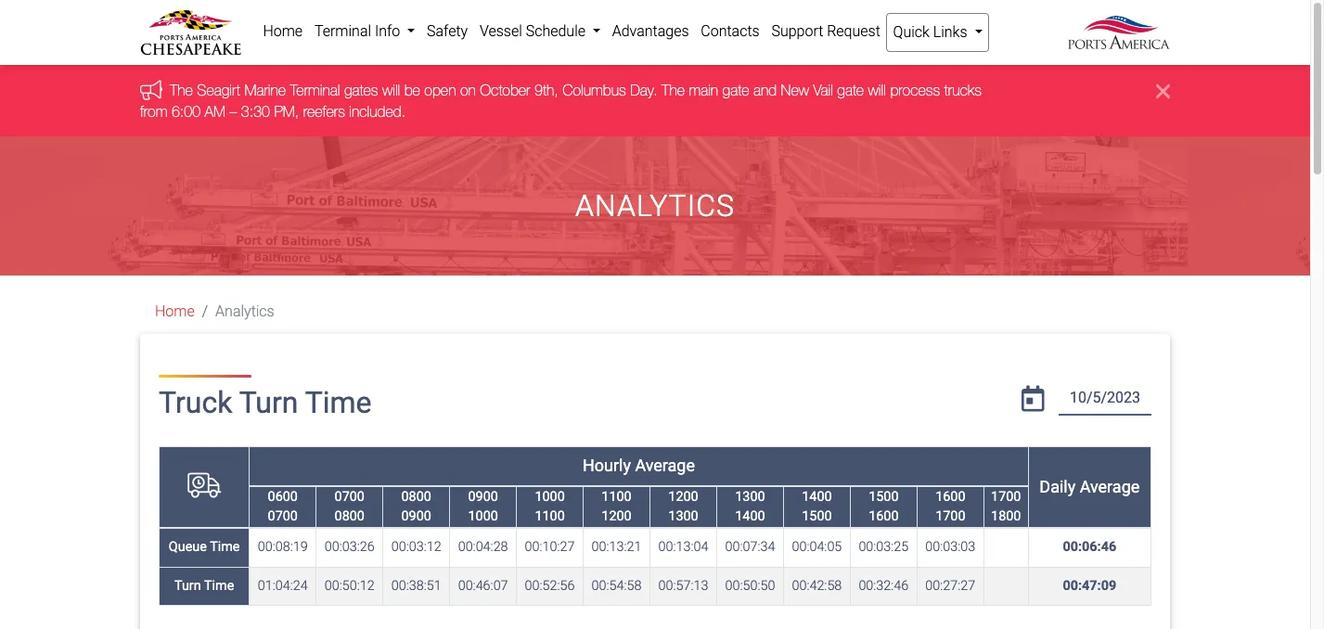 Task type: describe. For each thing, give the bounding box(es) containing it.
1 vertical spatial 0900
[[402, 509, 432, 525]]

00:04:28
[[458, 540, 508, 556]]

0 vertical spatial 1500
[[869, 489, 899, 505]]

1 the from the left
[[170, 82, 193, 99]]

2 will from the left
[[869, 82, 887, 99]]

the seagirt marine terminal gates will be open on october 9th, columbus day. the main gate and new vail gate will process trucks from 6:00 am – 3:30 pm, reefers included.
[[140, 82, 982, 120]]

0 vertical spatial average
[[635, 456, 695, 476]]

1200 1300
[[669, 489, 699, 525]]

00:03:03
[[926, 540, 976, 556]]

vessel
[[480, 22, 523, 40]]

be
[[405, 82, 421, 99]]

00:38:51
[[392, 579, 442, 594]]

0 horizontal spatial 1100
[[535, 509, 565, 525]]

0 horizontal spatial home link
[[155, 303, 195, 320]]

0600
[[268, 489, 298, 505]]

contacts
[[701, 22, 760, 40]]

seagirt
[[197, 82, 240, 99]]

1 vertical spatial 1000
[[468, 509, 498, 525]]

1700 1800
[[992, 489, 1022, 525]]

00:32:46
[[859, 579, 909, 594]]

0 horizontal spatial analytics
[[215, 303, 275, 320]]

process
[[891, 82, 941, 99]]

close image
[[1157, 80, 1171, 102]]

1500 1600
[[869, 489, 899, 525]]

0800 0900
[[402, 489, 432, 525]]

00:03:25
[[859, 540, 909, 556]]

1100 1200
[[602, 489, 632, 525]]

quick
[[894, 23, 930, 41]]

00:07:34
[[726, 540, 776, 556]]

0900 1000
[[468, 489, 498, 525]]

support
[[772, 22, 824, 40]]

calendar day image
[[1022, 386, 1045, 412]]

1 horizontal spatial 1400
[[802, 489, 832, 505]]

1 horizontal spatial average
[[1080, 477, 1140, 497]]

1 vertical spatial home
[[155, 303, 195, 320]]

00:03:26
[[325, 540, 375, 556]]

support request link
[[766, 13, 887, 50]]

1 horizontal spatial analytics
[[576, 188, 735, 224]]

queue
[[169, 540, 207, 556]]

am
[[205, 103, 226, 120]]

main
[[689, 82, 719, 99]]

0 horizontal spatial 1300
[[669, 509, 699, 525]]

0 horizontal spatial 0800
[[335, 509, 365, 525]]

0 vertical spatial 1000
[[535, 489, 565, 505]]

reefers
[[303, 103, 345, 120]]

request
[[827, 22, 881, 40]]

turn time
[[175, 579, 234, 594]]

time for 01:04:24
[[204, 579, 234, 594]]

00:42:58
[[792, 579, 842, 594]]

0 vertical spatial turn
[[239, 385, 298, 421]]

0600 0700
[[268, 489, 298, 525]]

0 vertical spatial home
[[263, 22, 303, 40]]

00:50:50
[[726, 579, 776, 594]]

0 vertical spatial 1200
[[669, 489, 699, 505]]

safety
[[427, 22, 468, 40]]

0 vertical spatial 1300
[[736, 489, 766, 505]]

1400 1500
[[802, 489, 832, 525]]

2 the from the left
[[662, 82, 685, 99]]

from
[[140, 103, 168, 120]]

support request
[[772, 22, 881, 40]]

1 vertical spatial 1600
[[869, 509, 899, 525]]

9th,
[[535, 82, 559, 99]]

daily
[[1040, 477, 1076, 497]]

00:50:12
[[325, 579, 375, 594]]

00:27:27
[[926, 579, 976, 594]]

hourly average daily average
[[583, 456, 1140, 497]]

vail
[[814, 82, 834, 99]]

1300 1400
[[736, 489, 766, 525]]

marine
[[245, 82, 286, 99]]

links
[[934, 23, 968, 41]]

advantages
[[613, 22, 689, 40]]

the seagirt marine terminal gates will be open on october 9th, columbus day. the main gate and new vail gate will process trucks from 6:00 am – 3:30 pm, reefers included. alert
[[0, 65, 1311, 137]]

1800
[[992, 509, 1022, 525]]

00:47:09
[[1064, 579, 1117, 594]]

contacts link
[[695, 13, 766, 50]]

time for 00:08:19
[[210, 540, 240, 556]]

01:04:24
[[258, 579, 308, 594]]

vessel schedule link
[[474, 13, 607, 50]]

queue time
[[169, 540, 240, 556]]



Task type: locate. For each thing, give the bounding box(es) containing it.
columbus
[[563, 82, 626, 99]]

1 vertical spatial 1700
[[936, 509, 966, 525]]

turn down queue
[[175, 579, 201, 594]]

1500 up 00:03:25
[[869, 489, 899, 505]]

average right daily
[[1080, 477, 1140, 497]]

00:10:27
[[525, 540, 575, 556]]

0 vertical spatial analytics
[[576, 188, 735, 224]]

0 horizontal spatial 1500
[[802, 509, 832, 525]]

1 vertical spatial 1500
[[802, 509, 832, 525]]

0 horizontal spatial average
[[635, 456, 695, 476]]

average
[[635, 456, 695, 476], [1080, 477, 1140, 497]]

0 horizontal spatial 0700
[[268, 509, 298, 525]]

0 horizontal spatial will
[[382, 82, 400, 99]]

0700 down 0600
[[268, 509, 298, 525]]

1600
[[936, 489, 966, 505], [869, 509, 899, 525]]

1 vertical spatial analytics
[[215, 303, 275, 320]]

1 horizontal spatial 1100
[[602, 489, 632, 505]]

0700 0800
[[335, 489, 365, 525]]

00:54:58
[[592, 579, 642, 594]]

1100 down hourly
[[602, 489, 632, 505]]

3:30
[[241, 103, 270, 120]]

1 horizontal spatial 1000
[[535, 489, 565, 505]]

1000 up the 00:10:27
[[535, 489, 565, 505]]

0 horizontal spatial 1400
[[736, 509, 766, 525]]

0 vertical spatial 0800
[[402, 489, 432, 505]]

1 horizontal spatial 1200
[[669, 489, 699, 505]]

the
[[170, 82, 193, 99], [662, 82, 685, 99]]

trucks
[[945, 82, 982, 99]]

0 horizontal spatial 1200
[[602, 509, 632, 525]]

1 vertical spatial 1200
[[602, 509, 632, 525]]

0 horizontal spatial the
[[170, 82, 193, 99]]

1 horizontal spatial will
[[869, 82, 887, 99]]

None text field
[[1059, 383, 1152, 416]]

00:52:56
[[525, 579, 575, 594]]

1200 up 00:13:04
[[669, 489, 699, 505]]

1 horizontal spatial 0800
[[402, 489, 432, 505]]

1100 up the 00:10:27
[[535, 509, 565, 525]]

00:08:19
[[258, 540, 308, 556]]

quick links link
[[887, 13, 990, 52]]

will left process
[[869, 82, 887, 99]]

0 horizontal spatial home
[[155, 303, 195, 320]]

2 gate from the left
[[838, 82, 865, 99]]

1 vertical spatial average
[[1080, 477, 1140, 497]]

on
[[460, 82, 476, 99]]

home
[[263, 22, 303, 40], [155, 303, 195, 320]]

00:06:46
[[1064, 540, 1117, 556]]

1 horizontal spatial gate
[[838, 82, 865, 99]]

day.
[[631, 82, 658, 99]]

time
[[305, 385, 372, 421], [210, 540, 240, 556], [204, 579, 234, 594]]

6:00
[[172, 103, 201, 120]]

1700 up 00:03:03
[[936, 509, 966, 525]]

1000 1100
[[535, 489, 565, 525]]

0900 up 00:03:12
[[402, 509, 432, 525]]

bullhorn image
[[140, 80, 170, 100]]

will
[[382, 82, 400, 99], [869, 82, 887, 99]]

0 horizontal spatial turn
[[175, 579, 201, 594]]

1 vertical spatial time
[[210, 540, 240, 556]]

gates
[[344, 82, 378, 99]]

0800
[[402, 489, 432, 505], [335, 509, 365, 525]]

1700
[[992, 489, 1022, 505], [936, 509, 966, 525]]

0 vertical spatial time
[[305, 385, 372, 421]]

1200
[[669, 489, 699, 505], [602, 509, 632, 525]]

terminal
[[290, 82, 340, 99]]

1 vertical spatial 1400
[[736, 509, 766, 525]]

00:46:07
[[458, 579, 508, 594]]

1400 up 00:04:05
[[802, 489, 832, 505]]

1500 up 00:04:05
[[802, 509, 832, 525]]

1 vertical spatial home link
[[155, 303, 195, 320]]

gate right vail at top
[[838, 82, 865, 99]]

truck
[[159, 385, 232, 421]]

october
[[480, 82, 531, 99]]

truck turn time
[[159, 385, 372, 421]]

vessel schedule
[[480, 22, 589, 40]]

1 horizontal spatial 1700
[[992, 489, 1022, 505]]

0 vertical spatial 0700
[[335, 489, 365, 505]]

average up 1200 1300
[[635, 456, 695, 476]]

1 horizontal spatial the
[[662, 82, 685, 99]]

1 gate from the left
[[723, 82, 750, 99]]

0 vertical spatial home link
[[257, 13, 309, 50]]

1 horizontal spatial 0900
[[468, 489, 498, 505]]

0 horizontal spatial gate
[[723, 82, 750, 99]]

00:04:05
[[792, 540, 842, 556]]

1 horizontal spatial turn
[[239, 385, 298, 421]]

1000
[[535, 489, 565, 505], [468, 509, 498, 525]]

0 horizontal spatial 1000
[[468, 509, 498, 525]]

1 horizontal spatial 0700
[[335, 489, 365, 505]]

1600 up 00:03:25
[[869, 509, 899, 525]]

home link
[[257, 13, 309, 50], [155, 303, 195, 320]]

gate left and
[[723, 82, 750, 99]]

0 horizontal spatial 1600
[[869, 509, 899, 525]]

included.
[[349, 103, 406, 120]]

0 vertical spatial 0900
[[468, 489, 498, 505]]

advantages link
[[607, 13, 695, 50]]

00:03:12
[[392, 540, 442, 556]]

1400 up 00:07:34
[[736, 509, 766, 525]]

schedule
[[526, 22, 586, 40]]

analytics
[[576, 188, 735, 224], [215, 303, 275, 320]]

0 vertical spatial 1700
[[992, 489, 1022, 505]]

1400
[[802, 489, 832, 505], [736, 509, 766, 525]]

1 horizontal spatial home link
[[257, 13, 309, 50]]

1 vertical spatial 1100
[[535, 509, 565, 525]]

pm,
[[274, 103, 299, 120]]

quick links
[[894, 23, 972, 41]]

1200 up the 00:13:21
[[602, 509, 632, 525]]

–
[[230, 103, 237, 120]]

new
[[781, 82, 810, 99]]

0 vertical spatial 1400
[[802, 489, 832, 505]]

1100
[[602, 489, 632, 505], [535, 509, 565, 525]]

1600 up 00:03:03
[[936, 489, 966, 505]]

1 horizontal spatial 1500
[[869, 489, 899, 505]]

0700
[[335, 489, 365, 505], [268, 509, 298, 525]]

1 vertical spatial 0800
[[335, 509, 365, 525]]

0800 up 00:03:12
[[402, 489, 432, 505]]

turn
[[239, 385, 298, 421], [175, 579, 201, 594]]

1 will from the left
[[382, 82, 400, 99]]

1 vertical spatial 1300
[[669, 509, 699, 525]]

1000 up "00:04:28"
[[468, 509, 498, 525]]

00:13:04
[[659, 540, 709, 556]]

turn right truck
[[239, 385, 298, 421]]

open
[[425, 82, 456, 99]]

the up 6:00
[[170, 82, 193, 99]]

0 vertical spatial 1100
[[602, 489, 632, 505]]

0 vertical spatial 1600
[[936, 489, 966, 505]]

00:13:21
[[592, 540, 642, 556]]

1 vertical spatial 0700
[[268, 509, 298, 525]]

1700 up 1800 on the right of page
[[992, 489, 1022, 505]]

gate
[[723, 82, 750, 99], [838, 82, 865, 99]]

the seagirt marine terminal gates will be open on october 9th, columbus day. the main gate and new vail gate will process trucks from 6:00 am – 3:30 pm, reefers included. link
[[140, 82, 982, 120]]

1600 1700
[[936, 489, 966, 525]]

1300 up 00:07:34
[[736, 489, 766, 505]]

and
[[754, 82, 777, 99]]

2 vertical spatial time
[[204, 579, 234, 594]]

1500
[[869, 489, 899, 505], [802, 509, 832, 525]]

will left be
[[382, 82, 400, 99]]

0900 up "00:04:28"
[[468, 489, 498, 505]]

1 horizontal spatial 1600
[[936, 489, 966, 505]]

0 horizontal spatial 1700
[[936, 509, 966, 525]]

1 horizontal spatial home
[[263, 22, 303, 40]]

0700 up 00:03:26
[[335, 489, 365, 505]]

0800 up 00:03:26
[[335, 509, 365, 525]]

hourly
[[583, 456, 631, 476]]

the right day.
[[662, 82, 685, 99]]

1300 up 00:13:04
[[669, 509, 699, 525]]

0 horizontal spatial 0900
[[402, 509, 432, 525]]

safety link
[[421, 13, 474, 50]]

1 horizontal spatial 1300
[[736, 489, 766, 505]]

1 vertical spatial turn
[[175, 579, 201, 594]]

00:57:13
[[659, 579, 709, 594]]



Task type: vqa. For each thing, say whether or not it's contained in the screenshot.
Brokers)
no



